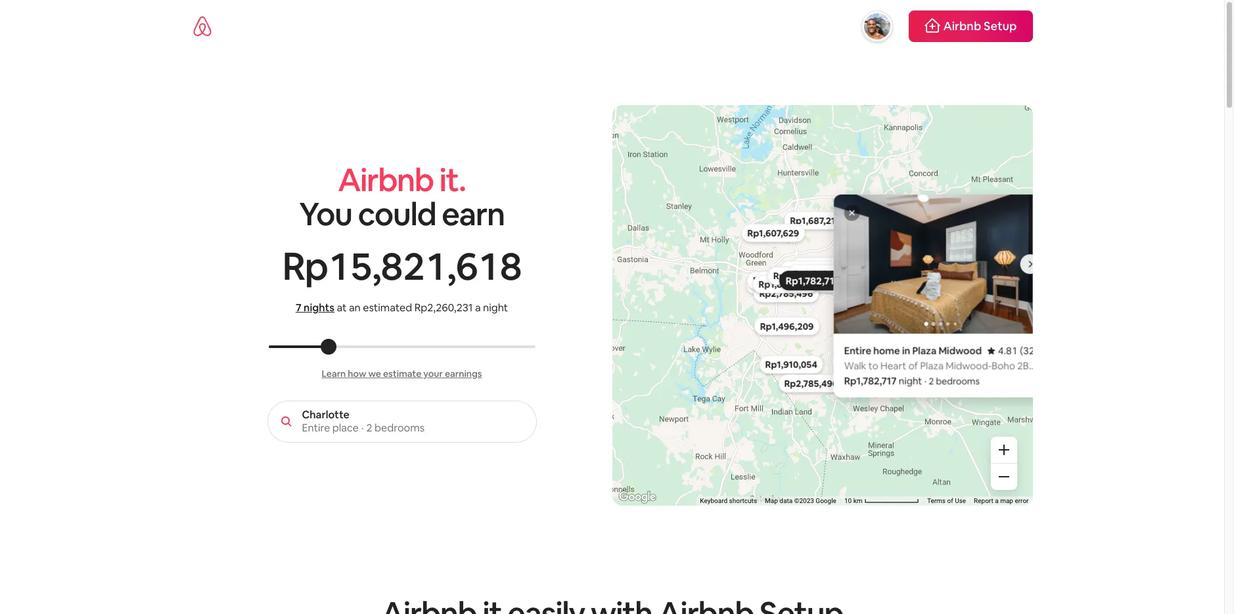 Task type: vqa. For each thing, say whether or not it's contained in the screenshot.
the right 3 "button"
no



Task type: locate. For each thing, give the bounding box(es) containing it.
airbnb setup link
[[909, 11, 1033, 42]]

of
[[948, 498, 954, 505]]

rp
[[282, 241, 328, 291]]

1 vertical spatial night
[[899, 375, 922, 387]]

a
[[475, 301, 481, 315], [995, 498, 999, 505]]

night right rp2,260,231
[[483, 301, 508, 315]]

airbnb
[[944, 18, 982, 34], [338, 160, 434, 200]]

rp2,148,811
[[797, 261, 847, 273]]

close image
[[848, 209, 856, 217]]

use
[[955, 498, 966, 505]]

km
[[854, 498, 863, 505]]

a left map
[[995, 498, 999, 505]]

0 horizontal spatial 8
[[381, 241, 402, 291]]

1 vertical spatial ·
[[361, 421, 364, 435]]

1 horizontal spatial ·
[[924, 375, 927, 387]]

2 inside charlotte entire place · 2 bedrooms
[[366, 421, 372, 435]]

1 vertical spatial bedrooms
[[375, 421, 425, 435]]

group
[[834, 195, 1048, 334]]

airbnb for setup
[[944, 18, 982, 34]]

2 right place
[[366, 421, 372, 435]]

2 inside rp1,782,717 night · 2 bedrooms
[[929, 375, 934, 387]]

1 right 6
[[481, 241, 496, 291]]

, right 5
[[372, 241, 380, 291]]

home
[[873, 345, 900, 357]]

0 horizontal spatial ·
[[361, 421, 364, 435]]

entire left place
[[302, 421, 330, 435]]

,
[[372, 241, 380, 291], [447, 241, 455, 291]]

rp1,098,281
[[770, 272, 822, 283]]

place
[[332, 421, 359, 435]]

rp1,098,281 button
[[764, 268, 828, 287]]

1 vertical spatial rp2,785,496
[[784, 378, 838, 390]]

rp2,260,231
[[415, 301, 473, 315]]

setup
[[984, 18, 1017, 34]]

1 left 5
[[331, 241, 346, 291]]

0 horizontal spatial bedrooms
[[375, 421, 425, 435]]

airbnb homepage image
[[192, 16, 213, 37]]

2 , from the left
[[447, 241, 455, 291]]

keyboard shortcuts button
[[700, 497, 757, 506]]

0 vertical spatial rp1,782,717
[[786, 274, 839, 287]]

bedrooms
[[936, 375, 980, 387], [375, 421, 425, 435]]

shortcuts
[[729, 498, 757, 505]]

how
[[348, 368, 366, 380]]

bedrooms down midwood at right
[[936, 375, 980, 387]]

2 vertical spatial 2
[[366, 421, 372, 435]]

0 vertical spatial bedrooms
[[936, 375, 980, 387]]

1 horizontal spatial night
[[899, 375, 922, 387]]

midwood
[[939, 345, 982, 357]]

rp1,989,640
[[773, 270, 827, 282]]

rp1,894,137 button
[[755, 271, 817, 290]]

0 horizontal spatial airbnb
[[338, 160, 434, 200]]

0 horizontal spatial 2
[[366, 421, 372, 435]]

1 vertical spatial airbnb
[[338, 160, 434, 200]]

airbnb for it.
[[338, 160, 434, 200]]

rp1,989,640 button
[[767, 267, 833, 285]]

1 horizontal spatial 2
[[403, 241, 424, 291]]

0 horizontal spatial a
[[475, 301, 481, 315]]

8 right 5
[[381, 241, 402, 291]]

rp2,689,993
[[752, 279, 806, 291]]

keyboard shortcuts
[[700, 498, 757, 505]]

an
[[349, 301, 361, 315]]

1 horizontal spatial a
[[995, 498, 999, 505]]

rp1,862,303
[[758, 279, 811, 290]]

1 vertical spatial entire
[[302, 421, 330, 435]]

7 nights button
[[296, 301, 335, 316]]

night down entire home in plaza midwood
[[899, 375, 922, 387]]

0 horizontal spatial entire
[[302, 421, 330, 435]]

· down plaza
[[924, 375, 927, 387]]

7 nights at an estimated rp2,260,231 a night
[[296, 301, 508, 315]]

10 km button
[[841, 497, 923, 506]]

rp2,387,568 button
[[768, 268, 833, 286], [747, 272, 812, 290]]

0 vertical spatial airbnb
[[944, 18, 982, 34]]

2 8 from the left
[[500, 241, 521, 291]]

1 vertical spatial rp1,782,717
[[844, 375, 897, 387]]

bedrooms right place
[[375, 421, 425, 435]]

0 vertical spatial rp2,785,496
[[759, 288, 813, 300]]

you
[[299, 194, 352, 235]]

could
[[358, 194, 436, 235]]

2 down plaza
[[929, 375, 934, 387]]

a right rp2,260,231
[[475, 301, 481, 315]]

8
[[381, 241, 402, 291], [500, 241, 521, 291]]

0 vertical spatial ·
[[924, 375, 927, 387]]

terms of use link
[[927, 498, 966, 505]]

we
[[368, 368, 381, 380]]

1 horizontal spatial rp1,782,717
[[844, 375, 897, 387]]

map
[[765, 498, 778, 505]]

1 horizontal spatial bedrooms
[[936, 375, 980, 387]]

2 horizontal spatial 2
[[929, 375, 934, 387]]

rp2,021,474 button
[[771, 272, 835, 290]]

rp1,782,717 night · 2 bedrooms
[[844, 375, 980, 387]]

rp1,782,717
[[786, 274, 839, 287], [844, 375, 897, 387]]

1 vertical spatial 2
[[929, 375, 934, 387]]

2 up the 7 nights at an estimated rp2,260,231 a night
[[403, 241, 424, 291]]

airbnb inside airbnb it. you could earn
[[338, 160, 434, 200]]

airbnb setup
[[944, 18, 1017, 34]]

0 horizontal spatial rp1,782,717
[[786, 274, 839, 287]]

0 vertical spatial night
[[483, 301, 508, 315]]

plaza
[[912, 345, 936, 357]]

rp2,148,811 button
[[791, 258, 853, 276]]

entire inside charlotte entire place · 2 bedrooms
[[302, 421, 330, 435]]

, left 6
[[447, 241, 455, 291]]

· right place
[[361, 421, 364, 435]]

rp1,607,629 button
[[741, 224, 805, 242]]

8 right 6
[[500, 241, 521, 291]]

terms of use
[[927, 498, 966, 505]]

rp4,297,623 button
[[840, 200, 905, 218]]

rp2,610,408
[[791, 278, 844, 290]]

bedrooms inside charlotte entire place · 2 bedrooms
[[375, 421, 425, 435]]

0 vertical spatial entire
[[844, 345, 871, 357]]

1 horizontal spatial entire
[[844, 345, 871, 357]]

zoom in image
[[999, 445, 1009, 456]]

1 horizontal spatial ,
[[447, 241, 455, 291]]

report a map error
[[974, 498, 1029, 505]]

1 left 6
[[428, 241, 443, 291]]

rp1,687,215
[[790, 215, 840, 227]]

4.81 (32)
[[998, 345, 1038, 357]]

0 vertical spatial 2
[[403, 241, 424, 291]]

0 horizontal spatial ,
[[372, 241, 380, 291]]

0 horizontal spatial 1
[[331, 241, 346, 291]]

rp1,496,209 button
[[754, 317, 820, 336]]

airbnb it. you could earn
[[299, 160, 505, 235]]

©2023
[[794, 498, 814, 505]]

1 horizontal spatial airbnb
[[944, 18, 982, 34]]

6
[[456, 241, 477, 291]]

1 horizontal spatial 8
[[500, 241, 521, 291]]

rp1,782,717 button
[[779, 271, 846, 291]]

earnings
[[445, 368, 482, 380]]

entire left home
[[844, 345, 871, 357]]

None range field
[[269, 346, 535, 348]]

2
[[403, 241, 424, 291], [929, 375, 934, 387], [366, 421, 372, 435]]

data
[[780, 498, 793, 505]]

charlotte entire place · 2 bedrooms
[[302, 408, 425, 435]]

2 horizontal spatial 1
[[481, 241, 496, 291]]

entire
[[844, 345, 871, 357], [302, 421, 330, 435]]

1 horizontal spatial 1
[[428, 241, 443, 291]]

rp2,785,496 button
[[753, 285, 819, 303], [778, 375, 844, 393]]

rp2,785,496
[[759, 288, 813, 300], [784, 378, 838, 390]]

rp1,782,717 inside button
[[786, 274, 839, 287]]

night
[[483, 301, 508, 315], [899, 375, 922, 387]]



Task type: describe. For each thing, give the bounding box(es) containing it.
10
[[845, 498, 852, 505]]

map
[[1001, 498, 1014, 505]]

· inside charlotte entire place · 2 bedrooms
[[361, 421, 364, 435]]

rp1,894,137
[[761, 274, 812, 286]]

0 horizontal spatial night
[[483, 301, 508, 315]]

report
[[974, 498, 994, 505]]

4.81 out of 5 average rating,  32 reviews image
[[987, 345, 1038, 357]]

rp3,183,424
[[786, 264, 838, 276]]

rp1,607,629
[[747, 227, 799, 239]]

rp3,183,424 rp1,894,137
[[761, 264, 838, 286]]

7
[[296, 301, 302, 315]]

rp2,785,496 for the bottommost rp2,785,496 button
[[784, 378, 838, 390]]

2 1 from the left
[[428, 241, 443, 291]]

entire home in plaza midwood
[[844, 345, 982, 357]]

rp4,297,623
[[846, 203, 899, 215]]

rp1,543,961 button
[[787, 265, 851, 283]]

rp 1 5 , 8 2 1 , 6 1 8
[[282, 241, 521, 291]]

rp1,687,215 button
[[784, 212, 846, 230]]

rp1,910,054 button
[[759, 356, 823, 374]]

1 vertical spatial a
[[995, 498, 999, 505]]

keyboard
[[700, 498, 728, 505]]

in
[[902, 345, 910, 357]]

0 vertical spatial a
[[475, 301, 481, 315]]

rp3,183,424 button
[[780, 261, 844, 279]]

learn how we estimate your earnings button
[[322, 368, 482, 380]]

1 , from the left
[[372, 241, 380, 291]]

3 1 from the left
[[481, 241, 496, 291]]

rp1,543,961
[[793, 268, 845, 280]]

group inside "map" region
[[834, 195, 1048, 334]]

5
[[351, 241, 371, 291]]

1 vertical spatial rp2,785,496 button
[[778, 375, 844, 393]]

google image
[[616, 489, 659, 506]]

rp1,782,717 for rp1,782,717 night · 2 bedrooms
[[844, 375, 897, 387]]

rp2,021,474
[[777, 275, 829, 287]]

estimate
[[383, 368, 422, 380]]

night inside "map" region
[[899, 375, 922, 387]]

estimated
[[363, 301, 412, 315]]

error
[[1015, 498, 1029, 505]]

· inside "map" region
[[924, 375, 927, 387]]

rp1,910,054
[[765, 359, 817, 371]]

rp2,785,496 for rp2,785,496 button to the top
[[759, 288, 813, 300]]

your
[[423, 368, 443, 380]]

it.
[[439, 160, 466, 200]]

rp2,689,993 button
[[746, 276, 812, 294]]

terms
[[927, 498, 946, 505]]

(32)
[[1020, 345, 1038, 357]]

1 1 from the left
[[331, 241, 346, 291]]

google
[[816, 498, 837, 505]]

1 8 from the left
[[381, 241, 402, 291]]

0 vertical spatial rp2,785,496 button
[[753, 285, 819, 303]]

rp1,782,717 for rp1,782,717
[[786, 274, 839, 287]]

zoom out image
[[999, 472, 1009, 482]]

at
[[337, 301, 347, 315]]

earn
[[442, 194, 505, 235]]

learn
[[322, 368, 346, 380]]

charlotte
[[302, 408, 350, 422]]

10 km
[[845, 498, 864, 505]]

map region
[[453, 0, 1126, 615]]

bedrooms inside rp1,782,717 night · 2 bedrooms
[[936, 375, 980, 387]]

entire inside "map" region
[[844, 345, 871, 357]]

rp1,496,209
[[760, 321, 814, 332]]

report a map error link
[[974, 498, 1029, 505]]

map data ©2023 google
[[765, 498, 837, 505]]

learn how we estimate your earnings
[[322, 368, 482, 380]]

rp1,862,303 button
[[753, 275, 817, 294]]

4.81
[[998, 345, 1018, 357]]

rp1,989,640 rp1,862,303
[[758, 270, 827, 290]]

nights
[[304, 301, 335, 315]]

rp2,610,408 button
[[785, 275, 850, 293]]



